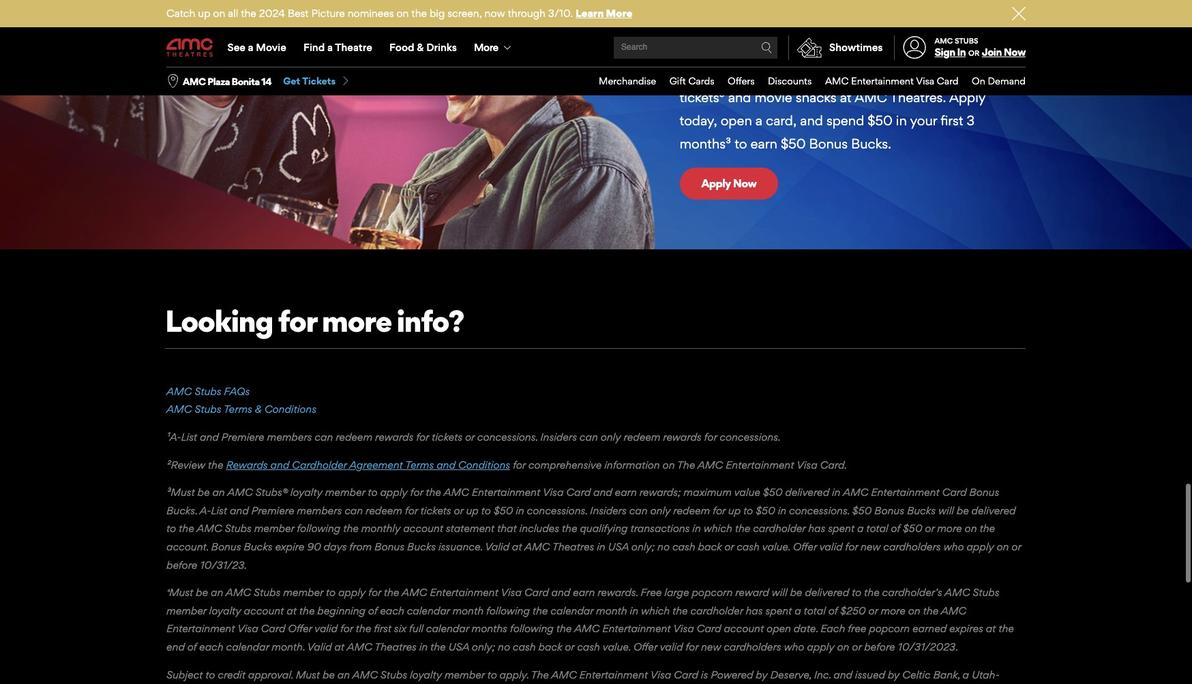 Task type: locate. For each thing, give the bounding box(es) containing it.
1 horizontal spatial which
[[704, 523, 732, 536]]

list up ²review
[[181, 431, 197, 444]]

cardholders up powered at the bottom of the page
[[724, 641, 781, 654]]

apply down months³ at right
[[702, 177, 731, 191]]

of up cardholder's
[[891, 523, 900, 536]]

1 vertical spatial more
[[474, 41, 498, 54]]

offer inside ³must be an amc stubs® loyalty member to apply for the amc entertainment visa card and earn rewards; maximum value $50 delivered in amc entertainment card bonus bucks. a-list and premiere members can redeem for tickets or up to $50 in concessions. insiders can only redeem for up to $50 in concessions. $50 bonus bucks will be delivered to the amc stubs member following the monthly account statement that includes the qualifying transactions in which the cardholder has spent a total of $50 or more on the account. bonus bucks expire 90 days from bonus bucks issuance. valid at amc theatres in usa only; no cash back or cash value. offer valid for new cardholders who apply on or before 10/31/23.
[[793, 541, 817, 554]]

0 vertical spatial more
[[322, 303, 391, 340]]

back
[[698, 541, 722, 554], [539, 641, 562, 654]]

sign in or join amc stubs element
[[894, 29, 1026, 67]]

qualifying
[[580, 523, 628, 536]]

visa down comprehensive
[[543, 487, 564, 500]]

1 horizontal spatial only;
[[632, 541, 655, 554]]

terms
[[224, 403, 252, 416], [405, 459, 434, 472]]

0 horizontal spatial which
[[641, 605, 670, 618]]

0 vertical spatial menu
[[166, 29, 1026, 67]]

now inside amc stubs sign in or join now
[[1004, 46, 1026, 59]]

a inside ³must be an amc stubs® loyalty member to apply for the amc entertainment visa card and earn rewards; maximum value $50 delivered in amc entertainment card bonus bucks. a-list and premiere members can redeem for tickets or up to $50 in concessions. insiders can only redeem for up to $50 in concessions. $50 bonus bucks will be delivered to the amc stubs member following the monthly account statement that includes the qualifying transactions in which the cardholder has spent a total of $50 or more on the account. bonus bucks expire 90 days from bonus bucks issuance. valid at amc theatres in usa only; no cash back or cash value. offer valid for new cardholders who apply on or before 10/31/23.
[[857, 523, 864, 536]]

stubs
[[878, 19, 913, 36], [955, 36, 979, 46], [844, 43, 879, 59], [195, 385, 221, 398], [195, 403, 221, 416], [225, 523, 252, 536], [254, 587, 281, 600], [973, 587, 1000, 600], [381, 669, 407, 682]]

account inside ³must be an amc stubs® loyalty member to apply for the amc entertainment visa card and earn rewards; maximum value $50 delivered in amc entertainment card bonus bucks. a-list and premiere members can redeem for tickets or up to $50 in concessions. insiders can only redeem for up to $50 in concessions. $50 bonus bucks will be delivered to the amc stubs member following the monthly account statement that includes the qualifying transactions in which the cardholder has spent a total of $50 or more on the account. bonus bucks expire 90 days from bonus bucks issuance. valid at amc theatres in usa only; no cash back or cash value. offer valid for new cardholders who apply on or before 10/31/23.
[[403, 523, 443, 536]]

total inside "⁴must be an amc stubs member to apply for the amc entertainment visa card and earn rewards. free large popcorn reward will be delivered to the cardholder's amc stubs member loyalty account at the beginning of each calendar month following the calendar month in which the cardholder has spent a total of $250 or more on the amc entertainment visa card offer valid for the first six full calendar months following the amc entertainment visa card account open date. each free popcorn earned expires at the end of each calendar month. valid at amc theatres in the usa only; no cash back or cash value. offer valid for new cardholders who apply on or before 10/31/2023."
[[804, 605, 826, 618]]

will inside "⁴must be an amc stubs member to apply for the amc entertainment visa card and earn rewards. free large popcorn reward will be delivered to the cardholder's amc stubs member loyalty account at the beginning of each calendar month following the calendar month in which the cardholder has spent a total of $250 or more on the amc entertainment visa card offer valid for the first six full calendar months following the amc entertainment visa card account open date. each free popcorn earned expires at the end of each calendar month. valid at amc theatres in the usa only; no cash back or cash value. offer valid for new cardholders who apply on or before 10/31/2023."
[[772, 587, 788, 600]]

1 vertical spatial open
[[767, 623, 791, 636]]

2 horizontal spatial account
[[724, 623, 764, 636]]

list down rewards
[[211, 505, 227, 518]]

conditions inside amc stubs faqs amc stubs terms & conditions
[[264, 403, 317, 416]]

members up "cardholder"
[[267, 431, 312, 444]]

only; down 'months'
[[472, 641, 495, 654]]

keep
[[841, 0, 872, 12]]

0 vertical spatial no
[[658, 541, 670, 554]]

& up rewards
[[255, 403, 262, 416]]

an
[[212, 487, 225, 500], [211, 587, 223, 600], [338, 669, 350, 682]]

2 horizontal spatial offer
[[793, 541, 817, 554]]

and
[[745, 19, 768, 36], [851, 66, 874, 82], [728, 89, 751, 106], [800, 113, 823, 129], [200, 431, 219, 444], [270, 459, 289, 472], [437, 459, 456, 472], [593, 487, 612, 500], [230, 505, 249, 518], [552, 587, 570, 600], [834, 669, 853, 682]]

1 vertical spatial bucks.
[[166, 505, 197, 518]]

1 vertical spatial list
[[211, 505, 227, 518]]

drinks
[[426, 41, 457, 54]]

0 horizontal spatial offer
[[288, 623, 312, 636]]

0 vertical spatial an
[[212, 487, 225, 500]]

end
[[166, 641, 185, 654]]

cash up apply.
[[513, 641, 536, 654]]

more down now
[[474, 41, 498, 54]]

who inside ³must be an amc stubs® loyalty member to apply for the amc entertainment visa card and earn rewards; maximum value $50 delivered in amc entertainment card bonus bucks. a-list and premiere members can redeem for tickets or up to $50 in concessions. insiders can only redeem for up to $50 in concessions. $50 bonus bucks will be delivered to the amc stubs member following the monthly account statement that includes the qualifying transactions in which the cardholder has spent a total of $50 or more on the account. bonus bucks expire 90 days from bonus bucks issuance. valid at amc theatres in usa only; no cash back or cash value. offer valid for new cardholders who apply on or before 10/31/23.
[[944, 541, 964, 554]]

0 horizontal spatial has
[[746, 605, 763, 618]]

looking for more info?
[[165, 303, 464, 340]]

0 horizontal spatial no
[[498, 641, 510, 654]]

usa inside "⁴must be an amc stubs member to apply for the amc entertainment visa card and earn rewards. free large popcorn reward will be delivered to the cardholder's amc stubs member loyalty account at the beginning of each calendar month following the calendar month in which the cardholder has spent a total of $250 or more on the amc entertainment visa card offer valid for the first six full calendar months following the amc entertainment visa card account open date. each free popcorn earned expires at the end of each calendar month. valid at amc theatres in the usa only; no cash back or cash value. offer valid for new cardholders who apply on or before 10/31/2023."
[[449, 641, 469, 654]]

0 horizontal spatial month
[[453, 605, 484, 618]]

1 vertical spatial before
[[864, 641, 895, 654]]

apply
[[950, 89, 986, 106], [702, 177, 731, 191]]

which inside "⁴must be an amc stubs member to apply for the amc entertainment visa card and earn rewards. free large popcorn reward will be delivered to the cardholder's amc stubs member loyalty account at the beginning of each calendar month following the calendar month in which the cardholder has spent a total of $250 or more on the amc entertainment visa card offer valid for the first six full calendar months following the amc entertainment visa card account open date. each free popcorn earned expires at the end of each calendar month. valid at amc theatres in the usa only; no cash back or cash value. offer valid for new cardholders who apply on or before 10/31/2023."
[[641, 605, 670, 618]]

1 horizontal spatial open
[[767, 623, 791, 636]]

amc plaza bonita 14 button
[[183, 75, 272, 88]]

earn down card,
[[751, 136, 778, 152]]

food
[[390, 41, 414, 54]]

1 vertical spatial spent
[[766, 605, 792, 618]]

earn down rapidly.
[[680, 66, 707, 82]]

0 vertical spatial now
[[1004, 46, 1026, 59]]

premiere down amc stubs terms & conditions link
[[221, 431, 264, 444]]

cardholder.
[[769, 0, 838, 12]]

2 horizontal spatial more
[[937, 523, 962, 536]]

earn
[[680, 66, 707, 82], [751, 136, 778, 152], [615, 487, 637, 500], [573, 587, 595, 600]]

0 vertical spatial the
[[677, 459, 695, 472]]

looking
[[165, 303, 273, 340]]

popcorn right 'free' at the right
[[869, 623, 910, 636]]

0 vertical spatial before
[[166, 559, 197, 572]]

rewards inside it pays to be a cardholder. keep using your card to make purchases and watch your amc stubs points add up rapidly. receive a $5 amc stubs reward every time you earn 5,000 points. activate and use your rewards on tickets³ and movie snacks at amc theatres. apply today, open a card, and spend $50 in your first 3 months³ to earn $50 bonus bucks.
[[933, 66, 981, 82]]

bonus
[[809, 136, 848, 152], [970, 487, 1000, 500], [875, 505, 905, 518], [211, 541, 241, 554], [375, 541, 405, 554]]

0 vertical spatial reward
[[882, 43, 924, 59]]

0 vertical spatial only;
[[632, 541, 655, 554]]

1 vertical spatial &
[[255, 403, 262, 416]]

popcorn right large
[[692, 587, 733, 600]]

each up credit
[[199, 641, 223, 654]]

by left celtic
[[888, 669, 900, 682]]

has up powered at the bottom of the page
[[746, 605, 763, 618]]

rewards up agreement
[[375, 431, 414, 444]]

terms inside amc stubs faqs amc stubs terms & conditions
[[224, 403, 252, 416]]

90
[[307, 541, 321, 554]]

0 horizontal spatial value.
[[603, 641, 631, 654]]

0 horizontal spatial open
[[721, 113, 752, 129]]

stubs up expires
[[973, 587, 1000, 600]]

3/10.
[[548, 7, 573, 20]]

0 horizontal spatial cardholders
[[724, 641, 781, 654]]

members inside ³must be an amc stubs® loyalty member to apply for the amc entertainment visa card and earn rewards; maximum value $50 delivered in amc entertainment card bonus bucks. a-list and premiere members can redeem for tickets or up to $50 in concessions. insiders can only redeem for up to $50 in concessions. $50 bonus bucks will be delivered to the amc stubs member following the monthly account statement that includes the qualifying transactions in which the cardholder has spent a total of $50 or more on the account. bonus bucks expire 90 days from bonus bucks issuance. valid at amc theatres in usa only; no cash back or cash value. offer valid for new cardholders who apply on or before 10/31/23.
[[297, 505, 342, 518]]

which
[[704, 523, 732, 536], [641, 605, 670, 618]]

cash down the transactions
[[673, 541, 696, 554]]

concessions. up the value
[[720, 431, 781, 444]]

1 horizontal spatial insiders
[[590, 505, 627, 518]]

each
[[380, 605, 404, 618], [199, 641, 223, 654]]

1 horizontal spatial no
[[658, 541, 670, 554]]

more
[[322, 303, 391, 340], [937, 523, 962, 536], [881, 605, 906, 618]]

spent inside "⁴must be an amc stubs member to apply for the amc entertainment visa card and earn rewards. free large popcorn reward will be delivered to the cardholder's amc stubs member loyalty account at the beginning of each calendar month following the calendar month in which the cardholder has spent a total of $250 or more on the amc entertainment visa card offer valid for the first six full calendar months following the amc entertainment visa card account open date. each free popcorn earned expires at the end of each calendar month. valid at amc theatres in the usa only; no cash back or cash value. offer valid for new cardholders who apply on or before 10/31/2023."
[[766, 605, 792, 618]]

visa left is
[[650, 669, 671, 682]]

cardholders up cardholder's
[[884, 541, 941, 554]]

2 by from the left
[[888, 669, 900, 682]]

1 vertical spatial more
[[937, 523, 962, 536]]

find a theatre
[[304, 41, 372, 54]]

an for list
[[212, 487, 225, 500]]

0 vertical spatial has
[[808, 523, 826, 536]]

0 horizontal spatial back
[[539, 641, 562, 654]]

theatres down the six
[[375, 641, 417, 654]]

0 horizontal spatial &
[[255, 403, 262, 416]]

2 month from the left
[[596, 605, 627, 618]]

1 vertical spatial usa
[[449, 641, 469, 654]]

member up expire
[[254, 523, 294, 536]]

month up 'months'
[[453, 605, 484, 618]]

menu containing more
[[166, 29, 1026, 67]]

or inside amc stubs sign in or join now
[[969, 49, 980, 58]]

0 vertical spatial will
[[939, 505, 954, 518]]

bucks. inside ³must be an amc stubs® loyalty member to apply for the amc entertainment visa card and earn rewards; maximum value $50 delivered in amc entertainment card bonus bucks. a-list and premiere members can redeem for tickets or up to $50 in concessions. insiders can only redeem for up to $50 in concessions. $50 bonus bucks will be delivered to the amc stubs member following the monthly account statement that includes the qualifying transactions in which the cardholder has spent a total of $50 or more on the account. bonus bucks expire 90 days from bonus bucks issuance. valid at amc theatres in usa only; no cash back or cash value. offer valid for new cardholders who apply on or before 10/31/23.
[[166, 505, 197, 518]]

by left deserve,
[[756, 669, 768, 682]]

$50
[[868, 113, 893, 129], [781, 136, 806, 152], [763, 487, 783, 500], [494, 505, 513, 518], [756, 505, 775, 518], [852, 505, 872, 518], [903, 523, 923, 536]]

open inside it pays to be a cardholder. keep using your card to make purchases and watch your amc stubs points add up rapidly. receive a $5 amc stubs reward every time you earn 5,000 points. activate and use your rewards on tickets³ and movie snacks at amc theatres. apply today, open a card, and spend $50 in your first 3 months³ to earn $50 bonus bucks.
[[721, 113, 752, 129]]

bonita
[[232, 75, 260, 87]]

all
[[228, 7, 238, 20]]

1 horizontal spatial account
[[403, 523, 443, 536]]

1 horizontal spatial cardholder
[[753, 523, 806, 536]]

valid up $250
[[820, 541, 843, 554]]

1 horizontal spatial bucks.
[[851, 136, 892, 152]]

time
[[964, 43, 992, 59]]

0 horizontal spatial before
[[166, 559, 197, 572]]

1 horizontal spatial before
[[864, 641, 895, 654]]

delivered
[[785, 487, 830, 500], [972, 505, 1016, 518], [805, 587, 849, 600]]

valid
[[820, 541, 843, 554], [315, 623, 338, 636], [660, 641, 683, 654]]

discounts
[[768, 75, 812, 87]]

only inside ³must be an amc stubs® loyalty member to apply for the amc entertainment visa card and earn rewards; maximum value $50 delivered in amc entertainment card bonus bucks. a-list and premiere members can redeem for tickets or up to $50 in concessions. insiders can only redeem for up to $50 in concessions. $50 bonus bucks will be delivered to the amc stubs member following the monthly account statement that includes the qualifying transactions in which the cardholder has spent a total of $50 or more on the account. bonus bucks expire 90 days from bonus bucks issuance. valid at amc theatres in usa only; no cash back or cash value. offer valid for new cardholders who apply on or before 10/31/23.
[[650, 505, 671, 518]]

concessions. up the ²review the rewards and cardholder agreement terms and conditions for comprehensive information on the amc entertainment visa card.
[[477, 431, 538, 444]]

at down beginning at the bottom left of the page
[[334, 641, 344, 654]]

cookie consent banner dialog
[[0, 648, 1192, 685]]

of up each at the bottom
[[829, 605, 838, 618]]

members up 90
[[297, 505, 342, 518]]

bonus inside it pays to be a cardholder. keep using your card to make purchases and watch your amc stubs points add up rapidly. receive a $5 amc stubs reward every time you earn 5,000 points. activate and use your rewards on tickets³ and movie snacks at amc theatres. apply today, open a card, and spend $50 in your first 3 months³ to earn $50 bonus bucks.
[[809, 136, 848, 152]]

to right card
[[973, 0, 986, 12]]

only up information
[[601, 431, 621, 444]]

at up spend
[[840, 89, 852, 106]]

on
[[213, 7, 225, 20], [397, 7, 409, 20], [984, 66, 1000, 82], [663, 459, 675, 472], [965, 523, 977, 536], [997, 541, 1009, 554], [908, 605, 921, 618], [837, 641, 850, 654]]

learn more link
[[576, 7, 633, 20]]

and down the ¹a-list and premiere members can redeem rewards for tickets or concessions. insiders can only redeem rewards for concessions.
[[437, 459, 456, 472]]

showtimes
[[830, 41, 883, 54]]

apply now
[[702, 177, 757, 191]]

1 vertical spatial will
[[772, 587, 788, 600]]

1 horizontal spatial loyalty
[[290, 487, 323, 500]]

who
[[944, 541, 964, 554], [784, 641, 805, 654]]

visa inside subject to credit approval. must be an amc stubs loyalty member to apply. the amc entertainment visa card is powered by deserve, inc. and issued by celtic bank, a utah-
[[650, 669, 671, 682]]

more button
[[466, 29, 523, 67]]

1 month from the left
[[453, 605, 484, 618]]

to
[[723, 0, 736, 12], [973, 0, 986, 12], [735, 136, 747, 152], [368, 487, 378, 500], [481, 505, 491, 518], [744, 505, 753, 518], [166, 523, 176, 536], [326, 587, 336, 600], [852, 587, 862, 600], [205, 669, 215, 682], [487, 669, 497, 682]]

amc plaza bonita 14
[[183, 75, 272, 87]]

is
[[701, 669, 708, 682]]

first left the six
[[374, 623, 392, 636]]

following up 'months'
[[486, 605, 530, 618]]

a inside 'link'
[[248, 41, 254, 54]]

following inside ³must be an amc stubs® loyalty member to apply for the amc entertainment visa card and earn rewards; maximum value $50 delivered in amc entertainment card bonus bucks. a-list and premiere members can redeem for tickets or up to $50 in concessions. insiders can only redeem for up to $50 in concessions. $50 bonus bucks will be delivered to the amc stubs member following the monthly account statement that includes the qualifying transactions in which the cardholder has spent a total of $50 or more on the account. bonus bucks expire 90 days from bonus bucks issuance. valid at amc theatres in usa only; no cash back or cash value. offer valid for new cardholders who apply on or before 10/31/23.
[[297, 523, 341, 536]]

no down the transactions
[[658, 541, 670, 554]]

1 vertical spatial terms
[[405, 459, 434, 472]]

approval.
[[248, 669, 293, 682]]

open right today,
[[721, 113, 752, 129]]

following up 90
[[297, 523, 341, 536]]

cardholder up is
[[691, 605, 743, 618]]

1 horizontal spatial usa
[[608, 541, 629, 554]]

member left apply.
[[445, 669, 485, 682]]

0 vertical spatial more
[[606, 7, 633, 20]]

2 vertical spatial more
[[881, 605, 906, 618]]

get tickets
[[283, 75, 336, 87]]

to up beginning at the bottom left of the page
[[326, 587, 336, 600]]

account up 'issuance.' on the left bottom
[[403, 523, 443, 536]]

an inside "⁴must be an amc stubs member to apply for the amc entertainment visa card and earn rewards. free large popcorn reward will be delivered to the cardholder's amc stubs member loyalty account at the beginning of each calendar month following the calendar month in which the cardholder has spent a total of $250 or more on the amc entertainment visa card offer valid for the first six full calendar months following the amc entertainment visa card account open date. each free popcorn earned expires at the end of each calendar month. valid at amc theatres in the usa only; no cash back or cash value. offer valid for new cardholders who apply on or before 10/31/2023."
[[211, 587, 223, 600]]

menu down "learn"
[[166, 29, 1026, 67]]

0 vertical spatial total
[[867, 523, 889, 536]]

cardholder
[[753, 523, 806, 536], [691, 605, 743, 618]]

1 by from the left
[[756, 669, 768, 682]]

offer
[[793, 541, 817, 554], [288, 623, 312, 636], [633, 641, 657, 654]]

amc stubs faqs amc stubs terms & conditions
[[166, 385, 317, 416]]

0 vertical spatial premiere
[[221, 431, 264, 444]]

1 vertical spatial value.
[[603, 641, 631, 654]]

earn left rewards. at the bottom of the page
[[573, 587, 595, 600]]

to up $250
[[852, 587, 862, 600]]

1 horizontal spatial reward
[[882, 43, 924, 59]]

0 horizontal spatial insiders
[[540, 431, 577, 444]]

tickets up statement
[[421, 505, 451, 518]]

insiders inside ³must be an amc stubs® loyalty member to apply for the amc entertainment visa card and earn rewards; maximum value $50 delivered in amc entertainment card bonus bucks. a-list and premiere members can redeem for tickets or up to $50 in concessions. insiders can only redeem for up to $50 in concessions. $50 bonus bucks will be delivered to the amc stubs member following the monthly account statement that includes the qualifying transactions in which the cardholder has spent a total of $50 or more on the account. bonus bucks expire 90 days from bonus bucks issuance. valid at amc theatres in usa only; no cash back or cash value. offer valid for new cardholders who apply on or before 10/31/23.
[[590, 505, 627, 518]]

0 vertical spatial spent
[[828, 523, 855, 536]]

0 horizontal spatial usa
[[449, 641, 469, 654]]

first left the 3
[[941, 113, 964, 129]]

card inside 'link'
[[937, 75, 959, 87]]

inc.
[[814, 669, 831, 682]]

0 horizontal spatial bucks.
[[166, 505, 197, 518]]

amc logo image
[[166, 38, 214, 57], [166, 38, 214, 57]]

bucks. down spend
[[851, 136, 892, 152]]

1 vertical spatial who
[[784, 641, 805, 654]]

before down account.
[[166, 559, 197, 572]]

the inside subject to credit approval. must be an amc stubs loyalty member to apply. the amc entertainment visa card is powered by deserve, inc. and issued by celtic bank, a utah-
[[531, 669, 549, 682]]

up
[[198, 7, 210, 20], [984, 19, 1000, 36], [466, 505, 479, 518], [728, 505, 741, 518]]

stubs up in
[[955, 36, 979, 46]]

the for on
[[677, 459, 695, 472]]

the right apply.
[[531, 669, 549, 682]]

gift cards link
[[656, 68, 715, 95]]

0 vertical spatial list
[[181, 431, 197, 444]]

before
[[166, 559, 197, 572], [864, 641, 895, 654]]

menu down $5
[[586, 68, 1026, 95]]

delivered inside "⁴must be an amc stubs member to apply for the amc entertainment visa card and earn rewards. free large popcorn reward will be delivered to the cardholder's amc stubs member loyalty account at the beginning of each calendar month following the calendar month in which the cardholder has spent a total of $250 or more on the amc entertainment visa card offer valid for the first six full calendar months following the amc entertainment visa card account open date. each free popcorn earned expires at the end of each calendar month. valid at amc theatres in the usa only; no cash back or cash value. offer valid for new cardholders who apply on or before 10/31/2023."
[[805, 587, 849, 600]]

back inside "⁴must be an amc stubs member to apply for the amc entertainment visa card and earn rewards. free large popcorn reward will be delivered to the cardholder's amc stubs member loyalty account at the beginning of each calendar month following the calendar month in which the cardholder has spent a total of $250 or more on the amc entertainment visa card offer valid for the first six full calendar months following the amc entertainment visa card account open date. each free popcorn earned expires at the end of each calendar month. valid at amc theatres in the usa only; no cash back or cash value. offer valid for new cardholders who apply on or before 10/31/2023."
[[539, 641, 562, 654]]

it
[[680, 0, 688, 12]]

1 vertical spatial the
[[531, 669, 549, 682]]

back down maximum
[[698, 541, 722, 554]]

open inside "⁴must be an amc stubs member to apply for the amc entertainment visa card and earn rewards. free large popcorn reward will be delivered to the cardholder's amc stubs member loyalty account at the beginning of each calendar month following the calendar month in which the cardholder has spent a total of $250 or more on the amc entertainment visa card offer valid for the first six full calendar months following the amc entertainment visa card account open date. each free popcorn earned expires at the end of each calendar month. valid at amc theatres in the usa only; no cash back or cash value. offer valid for new cardholders who apply on or before 10/31/2023."
[[767, 623, 791, 636]]

rewards
[[933, 66, 981, 82], [375, 431, 414, 444], [663, 431, 702, 444]]

1 horizontal spatial by
[[888, 669, 900, 682]]

gift
[[670, 75, 686, 87]]

conditions down the ¹a-list and premiere members can redeem rewards for tickets or concessions. insiders can only redeem rewards for concessions.
[[458, 459, 510, 472]]

the up maximum
[[677, 459, 695, 472]]

nominees
[[348, 7, 394, 20]]

redeem up rewards and cardholder agreement terms and conditions link
[[336, 431, 373, 444]]

1 horizontal spatial valid
[[660, 641, 683, 654]]

1 horizontal spatial the
[[677, 459, 695, 472]]

redeem down maximum
[[673, 505, 710, 518]]

visa inside 'link'
[[916, 75, 935, 87]]

stubs inside subject to credit approval. must be an amc stubs loyalty member to apply. the amc entertainment visa card is powered by deserve, inc. and issued by celtic bank, a utah-
[[381, 669, 407, 682]]

reward inside "⁴must be an amc stubs member to apply for the amc entertainment visa card and earn rewards. free large popcorn reward will be delivered to the cardholder's amc stubs member loyalty account at the beginning of each calendar month following the calendar month in which the cardholder has spent a total of $250 or more on the amc entertainment visa card offer valid for the first six full calendar months following the amc entertainment visa card account open date. each free popcorn earned expires at the end of each calendar month. valid at amc theatres in the usa only; no cash back or cash value. offer valid for new cardholders who apply on or before 10/31/2023."
[[735, 587, 769, 600]]

in
[[896, 113, 907, 129], [832, 487, 841, 500], [516, 505, 524, 518], [778, 505, 787, 518], [693, 523, 701, 536], [597, 541, 606, 554], [630, 605, 639, 618], [419, 641, 428, 654]]

loyalty inside subject to credit approval. must be an amc stubs loyalty member to apply. the amc entertainment visa card is powered by deserve, inc. and issued by celtic bank, a utah-
[[410, 669, 442, 682]]

cash
[[673, 541, 696, 554], [737, 541, 760, 554], [513, 641, 536, 654], [577, 641, 600, 654]]

valid up must
[[307, 641, 332, 654]]

bucks. down ³must
[[166, 505, 197, 518]]

new up is
[[701, 641, 721, 654]]

0 horizontal spatial first
[[374, 623, 392, 636]]

in
[[957, 46, 966, 59]]

0 horizontal spatial more
[[322, 303, 391, 340]]

and up submit search icon
[[745, 19, 768, 36]]

0 horizontal spatial will
[[772, 587, 788, 600]]

movie
[[755, 89, 793, 106]]

it pays to be a cardholder. keep using your card to make purchases and watch your amc stubs points add up rapidly. receive a $5 amc stubs reward every time you earn 5,000 points. activate and use your rewards on tickets³ and movie snacks at amc theatres. apply today, open a card, and spend $50 in your first 3 months³ to earn $50 bonus bucks.
[[680, 0, 1022, 152]]

of right beginning at the bottom left of the page
[[368, 605, 377, 618]]

1 vertical spatial reward
[[735, 587, 769, 600]]

1 vertical spatial cardholders
[[724, 641, 781, 654]]

more inside ³must be an amc stubs® loyalty member to apply for the amc entertainment visa card and earn rewards; maximum value $50 delivered in amc entertainment card bonus bucks. a-list and premiere members can redeem for tickets or up to $50 in concessions. insiders can only redeem for up to $50 in concessions. $50 bonus bucks will be delivered to the amc stubs member following the monthly account statement that includes the qualifying transactions in which the cardholder has spent a total of $50 or more on the account. bonus bucks expire 90 days from bonus bucks issuance. valid at amc theatres in usa only; no cash back or cash value. offer valid for new cardholders who apply on or before 10/31/23.
[[937, 523, 962, 536]]

will inside ³must be an amc stubs® loyalty member to apply for the amc entertainment visa card and earn rewards; maximum value $50 delivered in amc entertainment card bonus bucks. a-list and premiere members can redeem for tickets or up to $50 in concessions. insiders can only redeem for up to $50 in concessions. $50 bonus bucks will be delivered to the amc stubs member following the monthly account statement that includes the qualifying transactions in which the cardholder has spent a total of $50 or more on the account. bonus bucks expire 90 days from bonus bucks issuance. valid at amc theatres in usa only; no cash back or cash value. offer valid for new cardholders who apply on or before 10/31/23.
[[939, 505, 954, 518]]

1 horizontal spatial more
[[881, 605, 906, 618]]

1 vertical spatial an
[[211, 587, 223, 600]]

0 horizontal spatial who
[[784, 641, 805, 654]]

1 horizontal spatial total
[[867, 523, 889, 536]]

1 vertical spatial now
[[733, 177, 757, 191]]

1 vertical spatial new
[[701, 641, 721, 654]]

watch
[[772, 19, 809, 36]]

rewards down in
[[933, 66, 981, 82]]

amc entertainment visa card
[[825, 75, 959, 87]]

up inside it pays to be a cardholder. keep using your card to make purchases and watch your amc stubs points add up rapidly. receive a $5 amc stubs reward every time you earn 5,000 points. activate and use your rewards on tickets³ and movie snacks at amc theatres. apply today, open a card, and spend $50 in your first 3 months³ to earn $50 bonus bucks.
[[984, 19, 1000, 36]]

0 horizontal spatial loyalty
[[209, 605, 241, 618]]

1 vertical spatial which
[[641, 605, 670, 618]]

visa inside ³must be an amc stubs® loyalty member to apply for the amc entertainment visa card and earn rewards; maximum value $50 delivered in amc entertainment card bonus bucks. a-list and premiere members can redeem for tickets or up to $50 in concessions. insiders can only redeem for up to $50 in concessions. $50 bonus bucks will be delivered to the amc stubs member following the monthly account statement that includes the qualifying transactions in which the cardholder has spent a total of $50 or more on the account. bonus bucks expire 90 days from bonus bucks issuance. valid at amc theatres in usa only; no cash back or cash value. offer valid for new cardholders who apply on or before 10/31/23.
[[543, 487, 564, 500]]

an down 10/31/23.
[[211, 587, 223, 600]]

catch up on all the 2024 best picture nominees on the big screen, now through 3/10. learn more
[[166, 7, 633, 20]]

0 vertical spatial members
[[267, 431, 312, 444]]

and inside subject to credit approval. must be an amc stubs loyalty member to apply. the amc entertainment visa card is powered by deserve, inc. and issued by celtic bank, a utah-
[[834, 669, 853, 682]]

theatres inside ³must be an amc stubs® loyalty member to apply for the amc entertainment visa card and earn rewards; maximum value $50 delivered in amc entertainment card bonus bucks. a-list and premiere members can redeem for tickets or up to $50 in concessions. insiders can only redeem for up to $50 in concessions. $50 bonus bucks will be delivered to the amc stubs member following the monthly account statement that includes the qualifying transactions in which the cardholder has spent a total of $50 or more on the account. bonus bucks expire 90 days from bonus bucks issuance. valid at amc theatres in usa only; no cash back or cash value. offer valid for new cardholders who apply on or before 10/31/23.
[[552, 541, 594, 554]]

0 vertical spatial delivered
[[785, 487, 830, 500]]

menu
[[166, 29, 1026, 67], [586, 68, 1026, 95]]

credit
[[218, 669, 246, 682]]

cardholders
[[884, 541, 941, 554], [724, 641, 781, 654]]

conditions up "cardholder"
[[264, 403, 317, 416]]

calendar up credit
[[226, 641, 269, 654]]

pays
[[692, 0, 720, 12]]

and up qualifying
[[593, 487, 612, 500]]

0 vertical spatial bucks.
[[851, 136, 892, 152]]

sign
[[935, 46, 955, 59]]

1 vertical spatial premiere
[[251, 505, 294, 518]]

only; inside ³must be an amc stubs® loyalty member to apply for the amc entertainment visa card and earn rewards; maximum value $50 delivered in amc entertainment card bonus bucks. a-list and premiere members can redeem for tickets or up to $50 in concessions. insiders can only redeem for up to $50 in concessions. $50 bonus bucks will be delivered to the amc stubs member following the monthly account statement that includes the qualifying transactions in which the cardholder has spent a total of $50 or more on the account. bonus bucks expire 90 days from bonus bucks issuance. valid at amc theatres in usa only; no cash back or cash value. offer valid for new cardholders who apply on or before 10/31/23.
[[632, 541, 655, 554]]

0 horizontal spatial only;
[[472, 641, 495, 654]]

tickets up the ²review the rewards and cardholder agreement terms and conditions for comprehensive information on the amc entertainment visa card.
[[432, 431, 463, 444]]

0 vertical spatial loyalty
[[290, 487, 323, 500]]

1 horizontal spatial popcorn
[[869, 623, 910, 636]]

loyalty down "cardholder"
[[290, 487, 323, 500]]

more inside "⁴must be an amc stubs member to apply for the amc entertainment visa card and earn rewards. free large popcorn reward will be delivered to the cardholder's amc stubs member loyalty account at the beginning of each calendar month following the calendar month in which the cardholder has spent a total of $250 or more on the amc entertainment visa card offer valid for the first six full calendar months following the amc entertainment visa card account open date. each free popcorn earned expires at the end of each calendar month. valid at amc theatres in the usa only; no cash back or cash value. offer valid for new cardholders who apply on or before 10/31/2023."
[[881, 605, 906, 618]]

1 horizontal spatial will
[[939, 505, 954, 518]]

spend
[[827, 113, 864, 129]]

conditions
[[264, 403, 317, 416], [458, 459, 510, 472]]

valid
[[485, 541, 510, 554], [307, 641, 332, 654]]

be inside it pays to be a cardholder. keep using your card to make purchases and watch your amc stubs points add up rapidly. receive a $5 amc stubs reward every time you earn 5,000 points. activate and use your rewards on tickets³ and movie snacks at amc theatres. apply today, open a card, and spend $50 in your first 3 months³ to earn $50 bonus bucks.
[[739, 0, 755, 12]]

month down rewards. at the bottom of the page
[[596, 605, 627, 618]]

premiere down stubs®
[[251, 505, 294, 518]]

must
[[296, 669, 320, 682]]

learn
[[576, 7, 604, 20]]

plaza
[[207, 75, 230, 87]]

to down agreement
[[368, 487, 378, 500]]

points.
[[753, 66, 794, 82]]

calendar
[[407, 605, 450, 618], [551, 605, 594, 618], [426, 623, 469, 636], [226, 641, 269, 654]]

on inside it pays to be a cardholder. keep using your card to make purchases and watch your amc stubs points add up rapidly. receive a $5 amc stubs reward every time you earn 5,000 points. activate and use your rewards on tickets³ and movie snacks at amc theatres. apply today, open a card, and spend $50 in your first 3 months³ to earn $50 bonus bucks.
[[984, 66, 1000, 82]]

rapidly.
[[680, 43, 724, 59]]

1 vertical spatial conditions
[[458, 459, 510, 472]]

statement
[[446, 523, 495, 536]]

1 horizontal spatial spent
[[828, 523, 855, 536]]

points
[[916, 19, 954, 36]]

0 horizontal spatial the
[[531, 669, 549, 682]]

an inside subject to credit approval. must be an amc stubs loyalty member to apply. the amc entertainment visa card is powered by deserve, inc. and issued by celtic bank, a utah-
[[338, 669, 350, 682]]

no down 'months'
[[498, 641, 510, 654]]

an right must
[[338, 669, 350, 682]]

terms down faqs
[[224, 403, 252, 416]]

or
[[969, 49, 980, 58], [465, 431, 475, 444], [454, 505, 464, 518], [925, 523, 935, 536], [725, 541, 734, 554], [1012, 541, 1021, 554], [869, 605, 878, 618], [565, 641, 575, 654], [852, 641, 862, 654]]

stubs inside ³must be an amc stubs® loyalty member to apply for the amc entertainment visa card and earn rewards; maximum value $50 delivered in amc entertainment card bonus bucks. a-list and premiere members can redeem for tickets or up to $50 in concessions. insiders can only redeem for up to $50 in concessions. $50 bonus bucks will be delivered to the amc stubs member following the monthly account statement that includes the qualifying transactions in which the cardholder has spent a total of $50 or more on the account. bonus bucks expire 90 days from bonus bucks issuance. valid at amc theatres in usa only; no cash back or cash value. offer valid for new cardholders who apply on or before 10/31/23.
[[225, 523, 252, 536]]

0 vertical spatial which
[[704, 523, 732, 536]]

new inside "⁴must be an amc stubs member to apply for the amc entertainment visa card and earn rewards. free large popcorn reward will be delivered to the cardholder's amc stubs member loyalty account at the beginning of each calendar month following the calendar month in which the cardholder has spent a total of $250 or more on the amc entertainment visa card offer valid for the first six full calendar months following the amc entertainment visa card account open date. each free popcorn earned expires at the end of each calendar month. valid at amc theatres in the usa only; no cash back or cash value. offer valid for new cardholders who apply on or before 10/31/2023."
[[701, 641, 721, 654]]

amc
[[842, 19, 875, 36], [935, 36, 953, 46], [809, 43, 841, 59], [825, 75, 849, 87], [183, 75, 206, 87], [855, 89, 887, 106], [166, 385, 192, 398], [166, 403, 192, 416], [698, 459, 723, 472], [227, 487, 253, 500], [444, 487, 469, 500], [843, 487, 869, 500], [197, 523, 222, 536], [525, 541, 550, 554], [226, 587, 251, 600], [402, 587, 427, 600], [945, 587, 970, 600], [941, 605, 967, 618], [574, 623, 600, 636], [347, 641, 372, 654], [352, 669, 378, 682], [551, 669, 577, 682]]

0 horizontal spatial terms
[[224, 403, 252, 416]]

0 vertical spatial first
[[941, 113, 964, 129]]

valid down 'that'
[[485, 541, 510, 554]]

1 horizontal spatial list
[[211, 505, 227, 518]]

2 vertical spatial valid
[[660, 641, 683, 654]]



Task type: describe. For each thing, give the bounding box(es) containing it.
1 vertical spatial popcorn
[[869, 623, 910, 636]]

rewards.
[[598, 587, 638, 600]]

back inside ³must be an amc stubs® loyalty member to apply for the amc entertainment visa card and earn rewards; maximum value $50 delivered in amc entertainment card bonus bucks. a-list and premiere members can redeem for tickets or up to $50 in concessions. insiders can only redeem for up to $50 in concessions. $50 bonus bucks will be delivered to the amc stubs member following the monthly account statement that includes the qualifying transactions in which the cardholder has spent a total of $50 or more on the account. bonus bucks expire 90 days from bonus bucks issuance. valid at amc theatres in usa only; no cash back or cash value. offer valid for new cardholders who apply on or before 10/31/23.
[[698, 541, 722, 554]]

expire
[[275, 541, 304, 554]]

apply now link
[[680, 168, 779, 200]]

usa inside ³must be an amc stubs® loyalty member to apply for the amc entertainment visa card and earn rewards; maximum value $50 delivered in amc entertainment card bonus bucks. a-list and premiere members can redeem for tickets or up to $50 in concessions. insiders can only redeem for up to $50 in concessions. $50 bonus bucks will be delivered to the amc stubs member following the monthly account statement that includes the qualifying transactions in which the cardholder has spent a total of $50 or more on the account. bonus bucks expire 90 days from bonus bucks issuance. valid at amc theatres in usa only; no cash back or cash value. offer valid for new cardholders who apply on or before 10/31/23.
[[608, 541, 629, 554]]

valid inside ³must be an amc stubs® loyalty member to apply for the amc entertainment visa card and earn rewards; maximum value $50 delivered in amc entertainment card bonus bucks. a-list and premiere members can redeem for tickets or up to $50 in concessions. insiders can only redeem for up to $50 in concessions. $50 bonus bucks will be delivered to the amc stubs member following the monthly account statement that includes the qualifying transactions in which the cardholder has spent a total of $50 or more on the account. bonus bucks expire 90 days from bonus bucks issuance. valid at amc theatres in usa only; no cash back or cash value. offer valid for new cardholders who apply on or before 10/31/23.
[[820, 541, 843, 554]]

stubs down amc stubs faqs link at bottom left
[[195, 403, 221, 416]]

cash down the value
[[737, 541, 760, 554]]

your down cardholder. in the top of the page
[[812, 19, 839, 36]]

cardholder inside ³must be an amc stubs® loyalty member to apply for the amc entertainment visa card and earn rewards; maximum value $50 delivered in amc entertainment card bonus bucks. a-list and premiere members can redeem for tickets or up to $50 in concessions. insiders can only redeem for up to $50 in concessions. $50 bonus bucks will be delivered to the amc stubs member following the monthly account statement that includes the qualifying transactions in which the cardholder has spent a total of $50 or more on the account. bonus bucks expire 90 days from bonus bucks issuance. valid at amc theatres in usa only; no cash back or cash value. offer valid for new cardholders who apply on or before 10/31/23.
[[753, 523, 806, 536]]

only; inside "⁴must be an amc stubs member to apply for the amc entertainment visa card and earn rewards. free large popcorn reward will be delivered to the cardholder's amc stubs member loyalty account at the beginning of each calendar month following the calendar month in which the cardholder has spent a total of $250 or more on the amc entertainment visa card offer valid for the first six full calendar months following the amc entertainment visa card account open date. each free popcorn earned expires at the end of each calendar month. valid at amc theatres in the usa only; no cash back or cash value. offer valid for new cardholders who apply on or before 10/31/2023."
[[472, 641, 495, 654]]

an for member
[[211, 587, 223, 600]]

sign in button
[[935, 46, 966, 59]]

no inside "⁴must be an amc stubs member to apply for the amc entertainment visa card and earn rewards. free large popcorn reward will be delivered to the cardholder's amc stubs member loyalty account at the beginning of each calendar month following the calendar month in which the cardholder has spent a total of $250 or more on the amc entertainment visa card offer valid for the first six full calendar months following the amc entertainment visa card account open date. each free popcorn earned expires at the end of each calendar month. valid at amc theatres in the usa only; no cash back or cash value. offer valid for new cardholders who apply on or before 10/31/2023."
[[498, 641, 510, 654]]

that
[[497, 523, 517, 536]]

& inside amc stubs faqs amc stubs terms & conditions
[[255, 403, 262, 416]]

amc stubs faqs link
[[166, 385, 250, 398]]

amc inside button
[[183, 75, 206, 87]]

cardholders inside "⁴must be an amc stubs member to apply for the amc entertainment visa card and earn rewards. free large popcorn reward will be delivered to the cardholder's amc stubs member loyalty account at the beginning of each calendar month following the calendar month in which the cardholder has spent a total of $250 or more on the amc entertainment visa card offer valid for the first six full calendar months following the amc entertainment visa card account open date. each free popcorn earned expires at the end of each calendar month. valid at amc theatres in the usa only; no cash back or cash value. offer valid for new cardholders who apply on or before 10/31/2023."
[[724, 641, 781, 654]]

of inside ³must be an amc stubs® loyalty member to apply for the amc entertainment visa card and earn rewards; maximum value $50 delivered in amc entertainment card bonus bucks. a-list and premiere members can redeem for tickets or up to $50 in concessions. insiders can only redeem for up to $50 in concessions. $50 bonus bucks will be delivered to the amc stubs member following the monthly account statement that includes the qualifying transactions in which the cardholder has spent a total of $50 or more on the account. bonus bucks expire 90 days from bonus bucks issuance. valid at amc theatres in usa only; no cash back or cash value. offer valid for new cardholders who apply on or before 10/31/23.
[[891, 523, 900, 536]]

card inside subject to credit approval. must be an amc stubs loyalty member to apply. the amc entertainment visa card is powered by deserve, inc. and issued by celtic bank, a utah-
[[674, 669, 699, 682]]

to right the "pays"
[[723, 0, 736, 12]]

3
[[967, 113, 975, 129]]

can up "cardholder"
[[315, 431, 333, 444]]

utah-
[[972, 669, 1000, 682]]

from
[[350, 541, 372, 554]]

amc stubs terms & conditions link
[[166, 403, 317, 416]]

months
[[472, 623, 507, 636]]

at right expires
[[986, 623, 996, 636]]

more inside button
[[474, 41, 498, 54]]

includes
[[520, 523, 559, 536]]

0 horizontal spatial account
[[244, 605, 284, 618]]

food & drinks
[[390, 41, 457, 54]]

on demand
[[972, 75, 1026, 87]]

cardholder
[[292, 459, 347, 472]]

today,
[[680, 113, 717, 129]]

2 vertical spatial following
[[510, 623, 554, 636]]

to left apply.
[[487, 669, 497, 682]]

days
[[324, 541, 347, 554]]

¹a-
[[166, 431, 181, 444]]

and left use
[[851, 66, 874, 82]]

rewards;
[[640, 487, 681, 500]]

expires
[[950, 623, 984, 636]]

food & drinks link
[[381, 29, 466, 67]]

tickets³
[[680, 89, 725, 106]]

picture
[[311, 7, 345, 20]]

amc inside 'link'
[[825, 75, 849, 87]]

visa down large
[[673, 623, 694, 636]]

0 horizontal spatial apply
[[702, 177, 731, 191]]

before inside ³must be an amc stubs® loyalty member to apply for the amc entertainment visa card and earn rewards; maximum value $50 delivered in amc entertainment card bonus bucks. a-list and premiere members can redeem for tickets or up to $50 in concessions. insiders can only redeem for up to $50 in concessions. $50 bonus bucks will be delivered to the amc stubs member following the monthly account statement that includes the qualifying transactions in which the cardholder has spent a total of $50 or more on the account. bonus bucks expire 90 days from bonus bucks issuance. valid at amc theatres in usa only; no cash back or cash value. offer valid for new cardholders who apply on or before 10/31/23.
[[166, 559, 197, 572]]

10/31/2023.
[[898, 641, 959, 654]]

calendar up full
[[407, 605, 450, 618]]

cardholders inside ³must be an amc stubs® loyalty member to apply for the amc entertainment visa card and earn rewards; maximum value $50 delivered in amc entertainment card bonus bucks. a-list and premiere members can redeem for tickets or up to $50 in concessions. insiders can only redeem for up to $50 in concessions. $50 bonus bucks will be delivered to the amc stubs member following the monthly account statement that includes the qualifying transactions in which the cardholder has spent a total of $50 or more on the account. bonus bucks expire 90 days from bonus bucks issuance. valid at amc theatres in usa only; no cash back or cash value. offer valid for new cardholders who apply on or before 10/31/23.
[[884, 541, 941, 554]]

1 horizontal spatial rewards
[[663, 431, 702, 444]]

card
[[942, 0, 970, 12]]

which inside ³must be an amc stubs® loyalty member to apply for the amc entertainment visa card and earn rewards; maximum value $50 delivered in amc entertainment card bonus bucks. a-list and premiere members can redeem for tickets or up to $50 in concessions. insiders can only redeem for up to $50 in concessions. $50 bonus bucks will be delivered to the amc stubs member following the monthly account statement that includes the qualifying transactions in which the cardholder has spent a total of $50 or more on the account. bonus bucks expire 90 days from bonus bucks issuance. valid at amc theatres in usa only; no cash back or cash value. offer valid for new cardholders who apply on or before 10/31/23.
[[704, 523, 732, 536]]

in inside it pays to be a cardholder. keep using your card to make purchases and watch your amc stubs points add up rapidly. receive a $5 amc stubs reward every time you earn 5,000 points. activate and use your rewards on tickets³ and movie snacks at amc theatres. apply today, open a card, and spend $50 in your first 3 months³ to earn $50 bonus bucks.
[[896, 113, 907, 129]]

get tickets link
[[283, 75, 351, 88]]

submit search icon image
[[761, 42, 772, 53]]

merchandise
[[599, 75, 656, 87]]

concessions. up includes
[[527, 505, 587, 518]]

receive
[[727, 43, 776, 59]]

1 vertical spatial each
[[199, 641, 223, 654]]

²review the rewards and cardholder agreement terms and conditions for comprehensive information on the amc entertainment visa card.
[[166, 459, 847, 472]]

subject to credit approval. must be an amc stubs loyalty member to apply. the amc entertainment visa card is powered by deserve, inc. and issued by celtic bank, a utah-
[[166, 669, 1000, 685]]

celtic
[[903, 669, 931, 682]]

valid inside ³must be an amc stubs® loyalty member to apply for the amc entertainment visa card and earn rewards; maximum value $50 delivered in amc entertainment card bonus bucks. a-list and premiere members can redeem for tickets or up to $50 in concessions. insiders can only redeem for up to $50 in concessions. $50 bonus bucks will be delivered to the amc stubs member following the monthly account statement that includes the qualifying transactions in which the cardholder has spent a total of $50 or more on the account. bonus bucks expire 90 days from bonus bucks issuance. valid at amc theatres in usa only; no cash back or cash value. offer valid for new cardholders who apply on or before 10/31/23.
[[485, 541, 510, 554]]

valid inside "⁴must be an amc stubs member to apply for the amc entertainment visa card and earn rewards. free large popcorn reward will be delivered to the cardholder's amc stubs member loyalty account at the beginning of each calendar month following the calendar month in which the cardholder has spent a total of $250 or more on the amc entertainment visa card offer valid for the first six full calendar months following the amc entertainment visa card account open date. each free popcorn earned expires at the end of each calendar month. valid at amc theatres in the usa only; no cash back or cash value. offer valid for new cardholders who apply on or before 10/31/2023."
[[307, 641, 332, 654]]

the for apply.
[[531, 669, 549, 682]]

join
[[982, 46, 1002, 59]]

make
[[989, 0, 1022, 12]]

stubs inside amc stubs sign in or join now
[[955, 36, 979, 46]]

to left credit
[[205, 669, 215, 682]]

use
[[878, 66, 899, 82]]

user profile image
[[896, 36, 934, 59]]

visa up 'months'
[[501, 587, 522, 600]]

can up the transactions
[[629, 505, 648, 518]]

$5
[[790, 43, 805, 59]]

your up "theatres."
[[902, 66, 929, 82]]

total inside ³must be an amc stubs® loyalty member to apply for the amc entertainment visa card and earn rewards; maximum value $50 delivered in amc entertainment card bonus bucks. a-list and premiere members can redeem for tickets or up to $50 in concessions. insiders can only redeem for up to $50 in concessions. $50 bonus bucks will be delivered to the amc stubs member following the monthly account statement that includes the qualifying transactions in which the cardholder has spent a total of $50 or more on the account. bonus bucks expire 90 days from bonus bucks issuance. valid at amc theatres in usa only; no cash back or cash value. offer valid for new cardholders who apply on or before 10/31/23.
[[867, 523, 889, 536]]

1 horizontal spatial more
[[606, 7, 633, 20]]

be inside subject to credit approval. must be an amc stubs loyalty member to apply. the amc entertainment visa card is powered by deserve, inc. and issued by celtic bank, a utah-
[[323, 669, 335, 682]]

0 horizontal spatial valid
[[315, 623, 338, 636]]

can up "monthly"
[[345, 505, 363, 518]]

redeem up "monthly"
[[366, 505, 402, 518]]

value. inside ³must be an amc stubs® loyalty member to apply for the amc entertainment visa card and earn rewards; maximum value $50 delivered in amc entertainment card bonus bucks. a-list and premiere members can redeem for tickets or up to $50 in concessions. insiders can only redeem for up to $50 in concessions. $50 bonus bucks will be delivered to the amc stubs member following the monthly account statement that includes the qualifying transactions in which the cardholder has spent a total of $50 or more on the account. bonus bucks expire 90 days from bonus bucks issuance. valid at amc theatres in usa only; no cash back or cash value. offer valid for new cardholders who apply on or before 10/31/23.
[[762, 541, 790, 554]]

powered
[[711, 669, 753, 682]]

²review
[[166, 459, 205, 472]]

reward inside it pays to be a cardholder. keep using your card to make purchases and watch your amc stubs points add up rapidly. receive a $5 amc stubs reward every time you earn 5,000 points. activate and use your rewards on tickets³ and movie snacks at amc theatres. apply today, open a card, and spend $50 in your first 3 months³ to earn $50 bonus bucks.
[[882, 43, 924, 59]]

member up beginning at the bottom left of the page
[[283, 587, 323, 600]]

stubs down expire
[[254, 587, 281, 600]]

bucks. inside it pays to be a cardholder. keep using your card to make purchases and watch your amc stubs points add up rapidly. receive a $5 amc stubs reward every time you earn 5,000 points. activate and use your rewards on tickets³ and movie snacks at amc theatres. apply today, open a card, and spend $50 in your first 3 months³ to earn $50 bonus bucks.
[[851, 136, 892, 152]]

first inside it pays to be a cardholder. keep using your card to make purchases and watch your amc stubs points add up rapidly. receive a $5 amc stubs reward every time you earn 5,000 points. activate and use your rewards on tickets³ and movie snacks at amc theatres. apply today, open a card, and spend $50 in your first 3 months³ to earn $50 bonus bucks.
[[941, 113, 964, 129]]

on demand link
[[959, 68, 1026, 95]]

transactions
[[631, 523, 690, 536]]

visa left card. on the bottom of the page
[[797, 459, 818, 472]]

big
[[430, 7, 445, 20]]

2 horizontal spatial bucks
[[907, 505, 936, 518]]

a inside subject to credit approval. must be an amc stubs loyalty member to apply. the amc entertainment visa card is powered by deserve, inc. and issued by celtic bank, a utah-
[[963, 669, 969, 682]]

member down rewards and cardholder agreement terms and conditions link
[[325, 487, 365, 500]]

offers link
[[715, 68, 755, 95]]

cardholder's
[[882, 587, 942, 600]]

search the AMC website text field
[[619, 43, 761, 53]]

calendar right full
[[426, 623, 469, 636]]

movie
[[256, 41, 286, 54]]

and right a-
[[230, 505, 249, 518]]

apply inside it pays to be a cardholder. keep using your card to make purchases and watch your amc stubs points add up rapidly. receive a $5 amc stubs reward every time you earn 5,000 points. activate and use your rewards on tickets³ and movie snacks at amc theatres. apply today, open a card, and spend $50 in your first 3 months³ to earn $50 bonus bucks.
[[950, 89, 986, 106]]

and right ¹a- at the left of page
[[200, 431, 219, 444]]

stubs down using
[[878, 19, 913, 36]]

showtimes image
[[789, 35, 830, 60]]

0 horizontal spatial only
[[601, 431, 621, 444]]

earned
[[913, 623, 947, 636]]

tickets
[[302, 75, 336, 87]]

up down the value
[[728, 505, 741, 518]]

member inside subject to credit approval. must be an amc stubs loyalty member to apply. the amc entertainment visa card is powered by deserve, inc. and issued by celtic bank, a utah-
[[445, 669, 485, 682]]

premiere inside ³must be an amc stubs® loyalty member to apply for the amc entertainment visa card and earn rewards; maximum value $50 delivered in amc entertainment card bonus bucks. a-list and premiere members can redeem for tickets or up to $50 in concessions. insiders can only redeem for up to $50 in concessions. $50 bonus bucks will be delivered to the amc stubs member following the monthly account statement that includes the qualifying transactions in which the cardholder has spent a total of $50 or more on the account. bonus bucks expire 90 days from bonus bucks issuance. valid at amc theatres in usa only; no cash back or cash value. offer valid for new cardholders who apply on or before 10/31/23.
[[251, 505, 294, 518]]

has inside "⁴must be an amc stubs member to apply for the amc entertainment visa card and earn rewards. free large popcorn reward will be delivered to the cardholder's amc stubs member loyalty account at the beginning of each calendar month following the calendar month in which the cardholder has spent a total of $250 or more on the amc entertainment visa card offer valid for the first six full calendar months following the amc entertainment visa card account open date. each free popcorn earned expires at the end of each calendar month. valid at amc theatres in the usa only; no cash back or cash value. offer valid for new cardholders who apply on or before 10/31/2023."
[[746, 605, 763, 618]]

cardholder inside "⁴must be an amc stubs member to apply for the amc entertainment visa card and earn rewards. free large popcorn reward will be delivered to the cardholder's amc stubs member loyalty account at the beginning of each calendar month following the calendar month in which the cardholder has spent a total of $250 or more on the amc entertainment visa card offer valid for the first six full calendar months following the amc entertainment visa card account open date. each free popcorn earned expires at the end of each calendar month. valid at amc theatres in the usa only; no cash back or cash value. offer valid for new cardholders who apply on or before 10/31/2023."
[[691, 605, 743, 618]]

at inside it pays to be a cardholder. keep using your card to make purchases and watch your amc stubs points add up rapidly. receive a $5 amc stubs reward every time you earn 5,000 points. activate and use your rewards on tickets³ and movie snacks at amc theatres. apply today, open a card, and spend $50 in your first 3 months³ to earn $50 bonus bucks.
[[840, 89, 852, 106]]

of right end
[[187, 641, 197, 654]]

loyalty inside ³must be an amc stubs® loyalty member to apply for the amc entertainment visa card and earn rewards; maximum value $50 delivered in amc entertainment card bonus bucks. a-list and premiere members can redeem for tickets or up to $50 in concessions. insiders can only redeem for up to $50 in concessions. $50 bonus bucks will be delivered to the amc stubs member following the monthly account statement that includes the qualifying transactions in which the cardholder has spent a total of $50 or more on the account. bonus bucks expire 90 days from bonus bucks issuance. valid at amc theatres in usa only; no cash back or cash value. offer valid for new cardholders who apply on or before 10/31/23.
[[290, 487, 323, 500]]

theatres inside "⁴must be an amc stubs member to apply for the amc entertainment visa card and earn rewards. free large popcorn reward will be delivered to the cardholder's amc stubs member loyalty account at the beginning of each calendar month following the calendar month in which the cardholder has spent a total of $250 or more on the amc entertainment visa card offer valid for the first six full calendar months following the amc entertainment visa card account open date. each free popcorn earned expires at the end of each calendar month. valid at amc theatres in the usa only; no cash back or cash value. offer valid for new cardholders who apply on or before 10/31/2023."
[[375, 641, 417, 654]]

card,
[[766, 113, 797, 129]]

new inside ³must be an amc stubs® loyalty member to apply for the amc entertainment visa card and earn rewards; maximum value $50 delivered in amc entertainment card bonus bucks. a-list and premiere members can redeem for tickets or up to $50 in concessions. insiders can only redeem for up to $50 in concessions. $50 bonus bucks will be delivered to the amc stubs member following the monthly account statement that includes the qualifying transactions in which the cardholder has spent a total of $50 or more on the account. bonus bucks expire 90 days from bonus bucks issuance. valid at amc theatres in usa only; no cash back or cash value. offer valid for new cardholders who apply on or before 10/31/23.
[[861, 541, 881, 554]]

entertainment inside subject to credit approval. must be an amc stubs loyalty member to apply. the amc entertainment visa card is powered by deserve, inc. and issued by celtic bank, a utah-
[[580, 669, 648, 682]]

member down ⁴must
[[166, 605, 206, 618]]

now
[[485, 7, 505, 20]]

visa up credit
[[237, 623, 258, 636]]

value. inside "⁴must be an amc stubs member to apply for the amc entertainment visa card and earn rewards. free large popcorn reward will be delivered to the cardholder's amc stubs member loyalty account at the beginning of each calendar month following the calendar month in which the cardholder has spent a total of $250 or more on the amc entertainment visa card offer valid for the first six full calendar months following the amc entertainment visa card account open date. each free popcorn earned expires at the end of each calendar month. valid at amc theatres in the usa only; no cash back or cash value. offer valid for new cardholders who apply on or before 10/31/2023."
[[603, 641, 631, 654]]

1 vertical spatial following
[[486, 605, 530, 618]]

earn inside "⁴must be an amc stubs member to apply for the amc entertainment visa card and earn rewards. free large popcorn reward will be delivered to the cardholder's amc stubs member loyalty account at the beginning of each calendar month following the calendar month in which the cardholder has spent a total of $250 or more on the amc entertainment visa card offer valid for the first six full calendar months following the amc entertainment visa card account open date. each free popcorn earned expires at the end of each calendar month. valid at amc theatres in the usa only; no cash back or cash value. offer valid for new cardholders who apply on or before 10/31/2023."
[[573, 587, 595, 600]]

1 horizontal spatial each
[[380, 605, 404, 618]]

cash up subject to credit approval. must be an amc stubs loyalty member to apply. the amc entertainment visa card is powered by deserve, inc. and issued by celtic bank, a utah-
[[577, 641, 600, 654]]

at inside ³must be an amc stubs® loyalty member to apply for the amc entertainment visa card and earn rewards; maximum value $50 delivered in amc entertainment card bonus bucks. a-list and premiere members can redeem for tickets or up to $50 in concessions. insiders can only redeem for up to $50 in concessions. $50 bonus bucks will be delivered to the amc stubs member following the monthly account statement that includes the qualifying transactions in which the cardholder has spent a total of $50 or more on the account. bonus bucks expire 90 days from bonus bucks issuance. valid at amc theatres in usa only; no cash back or cash value. offer valid for new cardholders who apply on or before 10/31/23.
[[512, 541, 522, 554]]

entertainment inside 'link'
[[851, 75, 914, 87]]

subject
[[166, 669, 203, 682]]

up right catch in the top left of the page
[[198, 7, 210, 20]]

amc inside amc stubs sign in or join now
[[935, 36, 953, 46]]

your down "theatres."
[[910, 113, 937, 129]]

to up account.
[[166, 523, 176, 536]]

see a movie
[[228, 41, 286, 54]]

calendar up cookie consent banner dialog
[[551, 605, 594, 618]]

stubs®
[[255, 487, 288, 500]]

find
[[304, 41, 325, 54]]

who inside "⁴must be an amc stubs member to apply for the amc entertainment visa card and earn rewards. free large popcorn reward will be delivered to the cardholder's amc stubs member loyalty account at the beginning of each calendar month following the calendar month in which the cardholder has spent a total of $250 or more on the amc entertainment visa card offer valid for the first six full calendar months following the amc entertainment visa card account open date. each free popcorn earned expires at the end of each calendar month. valid at amc theatres in the usa only; no cash back or cash value. offer valid for new cardholders who apply on or before 10/31/2023."
[[784, 641, 805, 654]]

0 horizontal spatial popcorn
[[692, 587, 733, 600]]

to down the value
[[744, 505, 753, 518]]

and up stubs®
[[270, 459, 289, 472]]

to right months³ at right
[[735, 136, 747, 152]]

concessions. down card. on the bottom of the page
[[789, 505, 850, 518]]

1 vertical spatial delivered
[[972, 505, 1016, 518]]

redeem up information
[[624, 431, 661, 444]]

1 horizontal spatial offer
[[633, 641, 657, 654]]

your up points
[[912, 0, 939, 12]]

beginning
[[317, 605, 366, 618]]

large
[[665, 587, 689, 600]]

0 vertical spatial tickets
[[432, 431, 463, 444]]

stubs up use
[[844, 43, 879, 59]]

1 vertical spatial offer
[[288, 623, 312, 636]]

add
[[958, 19, 981, 36]]

snacks
[[796, 89, 837, 106]]

at up month.
[[287, 605, 297, 618]]

14
[[262, 75, 272, 87]]

through
[[508, 7, 546, 20]]

using
[[876, 0, 909, 12]]

and down offers
[[728, 89, 751, 106]]

months³
[[680, 136, 731, 152]]

get
[[283, 75, 300, 87]]

you
[[995, 43, 1018, 59]]

to up statement
[[481, 505, 491, 518]]

agreement
[[349, 459, 403, 472]]

card.
[[820, 459, 847, 472]]

0 horizontal spatial now
[[733, 177, 757, 191]]

theatres.
[[890, 89, 946, 106]]

10/31/23.
[[200, 559, 247, 572]]

menu containing merchandise
[[586, 68, 1026, 95]]

1 horizontal spatial conditions
[[458, 459, 510, 472]]

best
[[288, 7, 309, 20]]

discounts link
[[755, 68, 812, 95]]

comprehensive
[[528, 459, 602, 472]]

has inside ³must be an amc stubs® loyalty member to apply for the amc entertainment visa card and earn rewards; maximum value $50 delivered in amc entertainment card bonus bucks. a-list and premiere members can redeem for tickets or up to $50 in concessions. insiders can only redeem for up to $50 in concessions. $50 bonus bucks will be delivered to the amc stubs member following the monthly account statement that includes the qualifying transactions in which the cardholder has spent a total of $50 or more on the account. bonus bucks expire 90 days from bonus bucks issuance. valid at amc theatres in usa only; no cash back or cash value. offer valid for new cardholders who apply on or before 10/31/23.
[[808, 523, 826, 536]]

no inside ³must be an amc stubs® loyalty member to apply for the amc entertainment visa card and earn rewards; maximum value $50 delivered in amc entertainment card bonus bucks. a-list and premiere members can redeem for tickets or up to $50 in concessions. insiders can only redeem for up to $50 in concessions. $50 bonus bucks will be delivered to the amc stubs member following the monthly account statement that includes the qualifying transactions in which the cardholder has spent a total of $50 or more on the account. bonus bucks expire 90 days from bonus bucks issuance. valid at amc theatres in usa only; no cash back or cash value. offer valid for new cardholders who apply on or before 10/31/23.
[[658, 541, 670, 554]]

& inside 'link'
[[417, 41, 424, 54]]

spent inside ³must be an amc stubs® loyalty member to apply for the amc entertainment visa card and earn rewards; maximum value $50 delivered in amc entertainment card bonus bucks. a-list and premiere members can redeem for tickets or up to $50 in concessions. insiders can only redeem for up to $50 in concessions. $50 bonus bucks will be delivered to the amc stubs member following the monthly account statement that includes the qualifying transactions in which the cardholder has spent a total of $50 or more on the account. bonus bucks expire 90 days from bonus bucks issuance. valid at amc theatres in usa only; no cash back or cash value. offer valid for new cardholders who apply on or before 10/31/23.
[[828, 523, 855, 536]]

0 horizontal spatial bucks
[[244, 541, 273, 554]]

join now button
[[982, 46, 1026, 59]]

and inside "⁴must be an amc stubs member to apply for the amc entertainment visa card and earn rewards. free large popcorn reward will be delivered to the cardholder's amc stubs member loyalty account at the beginning of each calendar month following the calendar month in which the cardholder has spent a total of $250 or more on the amc entertainment visa card offer valid for the first six full calendar months following the amc entertainment visa card account open date. each free popcorn earned expires at the end of each calendar month. valid at amc theatres in the usa only; no cash back or cash value. offer valid for new cardholders who apply on or before 10/31/2023."
[[552, 587, 570, 600]]

deserve,
[[771, 669, 812, 682]]

and down snacks
[[800, 113, 823, 129]]

tickets inside ³must be an amc stubs® loyalty member to apply for the amc entertainment visa card and earn rewards; maximum value $50 delivered in amc entertainment card bonus bucks. a-list and premiere members can redeem for tickets or up to $50 in concessions. insiders can only redeem for up to $50 in concessions. $50 bonus bucks will be delivered to the amc stubs member following the monthly account statement that includes the qualifying transactions in which the cardholder has spent a total of $50 or more on the account. bonus bucks expire 90 days from bonus bucks issuance. valid at amc theatres in usa only; no cash back or cash value. offer valid for new cardholders who apply on or before 10/31/23.
[[421, 505, 451, 518]]

each
[[821, 623, 845, 636]]

0 horizontal spatial list
[[181, 431, 197, 444]]

before inside "⁴must be an amc stubs member to apply for the amc entertainment visa card and earn rewards. free large popcorn reward will be delivered to the cardholder's amc stubs member loyalty account at the beginning of each calendar month following the calendar month in which the cardholder has spent a total of $250 or more on the amc entertainment visa card offer valid for the first six full calendar months following the amc entertainment visa card account open date. each free popcorn earned expires at the end of each calendar month. valid at amc theatres in the usa only; no cash back or cash value. offer valid for new cardholders who apply on or before 10/31/2023."
[[864, 641, 895, 654]]

2 vertical spatial account
[[724, 623, 764, 636]]

0 horizontal spatial rewards
[[375, 431, 414, 444]]

a inside "⁴must be an amc stubs member to apply for the amc entertainment visa card and earn rewards. free large popcorn reward will be delivered to the cardholder's amc stubs member loyalty account at the beginning of each calendar month following the calendar month in which the cardholder has spent a total of $250 or more on the amc entertainment visa card offer valid for the first six full calendar months following the amc entertainment visa card account open date. each free popcorn earned expires at the end of each calendar month. valid at amc theatres in the usa only; no cash back or cash value. offer valid for new cardholders who apply on or before 10/31/2023."
[[795, 605, 801, 618]]

list inside ³must be an amc stubs® loyalty member to apply for the amc entertainment visa card and earn rewards; maximum value $50 delivered in amc entertainment card bonus bucks. a-list and premiere members can redeem for tickets or up to $50 in concessions. insiders can only redeem for up to $50 in concessions. $50 bonus bucks will be delivered to the amc stubs member following the monthly account statement that includes the qualifying transactions in which the cardholder has spent a total of $50 or more on the account. bonus bucks expire 90 days from bonus bucks issuance. valid at amc theatres in usa only; no cash back or cash value. offer valid for new cardholders who apply on or before 10/31/23.
[[211, 505, 227, 518]]

1 horizontal spatial bucks
[[407, 541, 436, 554]]

month.
[[272, 641, 305, 654]]

loyalty inside "⁴must be an amc stubs member to apply for the amc entertainment visa card and earn rewards. free large popcorn reward will be delivered to the cardholder's amc stubs member loyalty account at the beginning of each calendar month following the calendar month in which the cardholder has spent a total of $250 or more on the amc entertainment visa card offer valid for the first six full calendar months following the amc entertainment visa card account open date. each free popcorn earned expires at the end of each calendar month. valid at amc theatres in the usa only; no cash back or cash value. offer valid for new cardholders who apply on or before 10/31/2023."
[[209, 605, 241, 618]]

stubs left faqs
[[195, 385, 221, 398]]

earn inside ³must be an amc stubs® loyalty member to apply for the amc entertainment visa card and earn rewards; maximum value $50 delivered in amc entertainment card bonus bucks. a-list and premiere members can redeem for tickets or up to $50 in concessions. insiders can only redeem for up to $50 in concessions. $50 bonus bucks will be delivered to the amc stubs member following the monthly account statement that includes the qualifying transactions in which the cardholder has spent a total of $50 or more on the account. bonus bucks expire 90 days from bonus bucks issuance. valid at amc theatres in usa only; no cash back or cash value. offer valid for new cardholders who apply on or before 10/31/23.
[[615, 487, 637, 500]]

up up statement
[[466, 505, 479, 518]]

value
[[734, 487, 760, 500]]

can up comprehensive
[[580, 431, 598, 444]]

showtimes link
[[789, 35, 883, 60]]

2024
[[259, 7, 285, 20]]

see
[[228, 41, 246, 54]]

first inside "⁴must be an amc stubs member to apply for the amc entertainment visa card and earn rewards. free large popcorn reward will be delivered to the cardholder's amc stubs member loyalty account at the beginning of each calendar month following the calendar month in which the cardholder has spent a total of $250 or more on the amc entertainment visa card offer valid for the first six full calendar months following the amc entertainment visa card account open date. each free popcorn earned expires at the end of each calendar month. valid at amc theatres in the usa only; no cash back or cash value. offer valid for new cardholders who apply on or before 10/31/2023."
[[374, 623, 392, 636]]



Task type: vqa. For each thing, say whether or not it's contained in the screenshot.
'More information about IMAX with Laser at AMC' "image"
no



